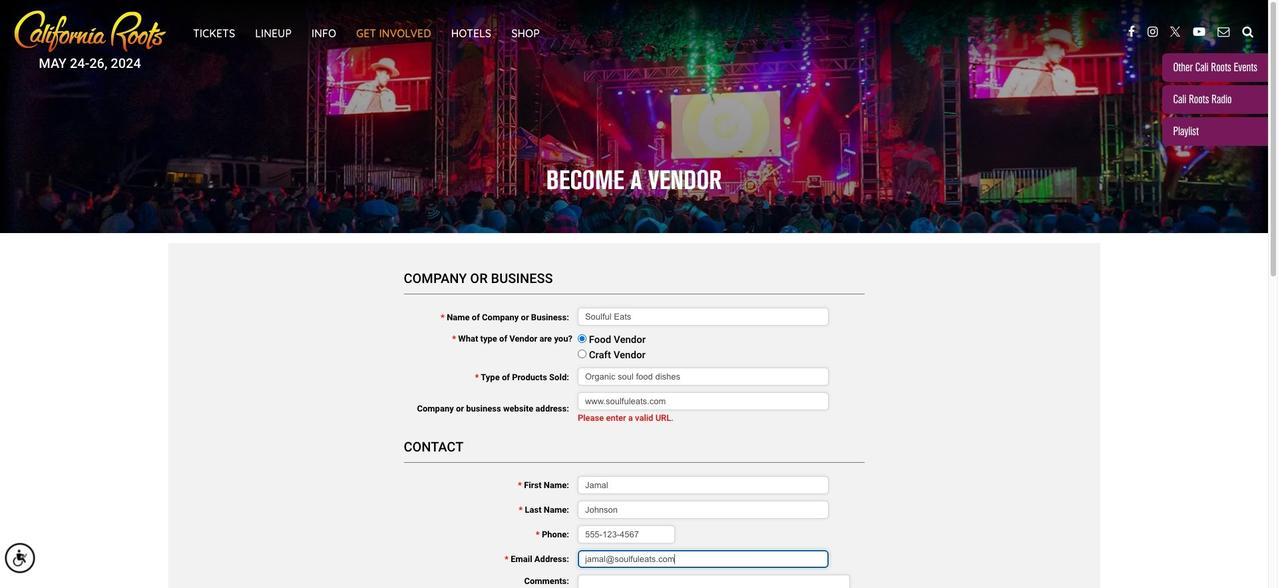 Task type: describe. For each thing, give the bounding box(es) containing it.
sign-up - opens in new window image
[[1218, 26, 1230, 38]]

california roots festival on youtube - opens in new window image
[[1194, 26, 1206, 38]]

california roots festival image
[[10, 7, 170, 57]]

california roots festival on instagram - opens in new window image
[[1148, 26, 1159, 38]]

www.yourwebsite.com text field
[[578, 392, 829, 410]]

california roots festival on facebook - opens in new window image
[[1129, 26, 1136, 38]]



Task type: locate. For each thing, give the bounding box(es) containing it.
None radio
[[578, 334, 587, 343], [578, 349, 587, 358], [578, 334, 587, 343], [578, 349, 587, 358]]

None telephone field
[[578, 525, 675, 543]]

None text field
[[578, 476, 829, 494], [578, 501, 829, 518], [578, 476, 829, 494], [578, 501, 829, 518]]

x (twitter) image
[[1171, 27, 1181, 37]]

site search image
[[1243, 26, 1254, 38]]

None email field
[[578, 550, 829, 568]]

main content
[[168, 243, 1101, 588]]

None text field
[[578, 308, 829, 326], [578, 368, 829, 386], [578, 308, 829, 326], [578, 368, 829, 386]]



